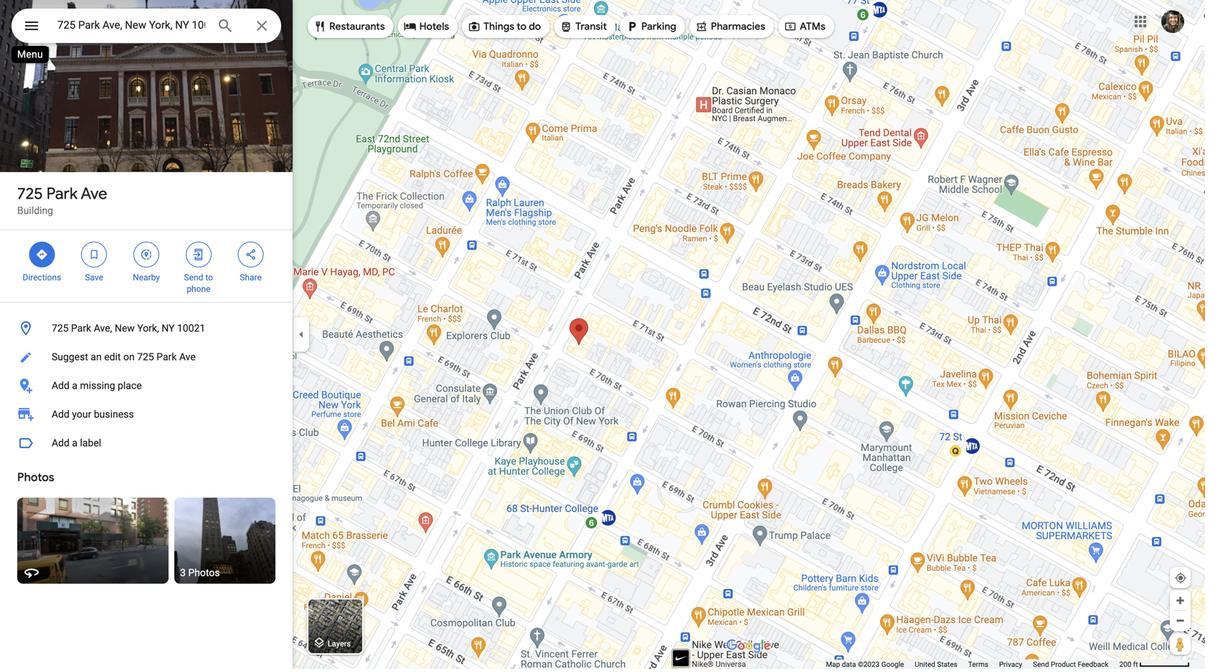 Task type: locate. For each thing, give the bounding box(es) containing it.
1 horizontal spatial to
[[517, 20, 527, 33]]

send
[[184, 273, 203, 283], [1034, 661, 1050, 669]]

1 horizontal spatial photos
[[188, 567, 220, 579]]

new
[[115, 323, 135, 334]]

things
[[484, 20, 515, 33]]

725 inside 725 park ave building
[[17, 184, 43, 204]]

footer
[[826, 660, 1120, 670]]

ave down 10021
[[179, 351, 196, 363]]

add a label button
[[0, 429, 293, 458]]

park inside button
[[157, 351, 177, 363]]

share
[[240, 273, 262, 283]]

0 horizontal spatial to
[[206, 273, 213, 283]]

1 vertical spatial ave
[[179, 351, 196, 363]]

privacy
[[1000, 661, 1023, 669]]

send up phone
[[184, 273, 203, 283]]

building
[[17, 205, 53, 217]]

to inside  things to do
[[517, 20, 527, 33]]

1 vertical spatial send
[[1034, 661, 1050, 669]]

1 a from the top
[[72, 380, 78, 392]]


[[784, 19, 797, 34]]

3
[[180, 567, 186, 579]]

park
[[46, 184, 78, 204], [71, 323, 91, 334], [157, 351, 177, 363]]

a
[[72, 380, 78, 392], [72, 437, 78, 449]]

2 vertical spatial 725
[[137, 351, 154, 363]]

1 vertical spatial park
[[71, 323, 91, 334]]

to
[[517, 20, 527, 33], [206, 273, 213, 283]]

ny
[[162, 323, 175, 334]]

1 vertical spatial photos
[[188, 567, 220, 579]]

1 vertical spatial add
[[52, 409, 70, 421]]

3 add from the top
[[52, 437, 70, 449]]

1 vertical spatial to
[[206, 273, 213, 283]]

1 add from the top
[[52, 380, 70, 392]]


[[560, 19, 573, 34]]

0 vertical spatial a
[[72, 380, 78, 392]]

zoom out image
[[1176, 616, 1186, 627]]

park for ave,
[[71, 323, 91, 334]]

0 horizontal spatial ave
[[81, 184, 107, 204]]

0 vertical spatial add
[[52, 380, 70, 392]]

ave inside button
[[179, 351, 196, 363]]

1 vertical spatial 725
[[52, 323, 69, 334]]

725 up suggest at bottom
[[52, 323, 69, 334]]

restaurants
[[329, 20, 385, 33]]

an
[[91, 351, 102, 363]]

ave up  at the top of page
[[81, 184, 107, 204]]

725 for ave
[[17, 184, 43, 204]]

terms button
[[969, 660, 989, 670]]

 restaurants
[[314, 19, 385, 34]]

none field inside 725 park ave, new york, ny 10021 field
[[57, 17, 205, 34]]

google
[[882, 661, 904, 669]]

photos right the "3"
[[188, 567, 220, 579]]

2 vertical spatial add
[[52, 437, 70, 449]]

to up phone
[[206, 273, 213, 283]]

2 horizontal spatial 725
[[137, 351, 154, 363]]

transit
[[576, 20, 607, 33]]

send inside button
[[1034, 661, 1050, 669]]


[[140, 247, 153, 263]]

 things to do
[[468, 19, 541, 34]]

add left label
[[52, 437, 70, 449]]

725 up the building
[[17, 184, 43, 204]]

add down suggest at bottom
[[52, 380, 70, 392]]

a left label
[[72, 437, 78, 449]]

park inside 725 park ave building
[[46, 184, 78, 204]]


[[244, 247, 257, 263]]

©2023
[[858, 661, 880, 669]]

park down ny
[[157, 351, 177, 363]]

united
[[915, 661, 936, 669]]

0 horizontal spatial send
[[184, 273, 203, 283]]

a for missing
[[72, 380, 78, 392]]

do
[[529, 20, 541, 33]]

725
[[17, 184, 43, 204], [52, 323, 69, 334], [137, 351, 154, 363]]

725 for ave,
[[52, 323, 69, 334]]

google account: giulia masi  
(giulia.masi@adept.ai) image
[[1162, 10, 1185, 33]]

2 add from the top
[[52, 409, 70, 421]]

0 horizontal spatial photos
[[17, 470, 54, 485]]

 pharmacies
[[695, 19, 766, 34]]

states
[[938, 661, 958, 669]]

map data ©2023 google
[[826, 661, 904, 669]]

0 vertical spatial send
[[184, 273, 203, 283]]

add a missing place
[[52, 380, 142, 392]]

zoom in image
[[1176, 596, 1186, 606]]

nearby
[[133, 273, 160, 283]]

on
[[123, 351, 135, 363]]

send inside send to phone
[[184, 273, 203, 283]]

place
[[118, 380, 142, 392]]

2 vertical spatial park
[[157, 351, 177, 363]]

data
[[842, 661, 857, 669]]

footer inside google maps element
[[826, 660, 1120, 670]]

add
[[52, 380, 70, 392], [52, 409, 70, 421], [52, 437, 70, 449]]

photos down add a label
[[17, 470, 54, 485]]

york,
[[137, 323, 159, 334]]

suggest an edit on 725 park ave button
[[0, 343, 293, 372]]

send left product
[[1034, 661, 1050, 669]]

park left ave,
[[71, 323, 91, 334]]

photos
[[17, 470, 54, 485], [188, 567, 220, 579]]

1 horizontal spatial send
[[1034, 661, 1050, 669]]


[[314, 19, 327, 34]]


[[404, 19, 417, 34]]

label
[[80, 437, 101, 449]]

1 horizontal spatial ave
[[179, 351, 196, 363]]

ft
[[1134, 661, 1139, 669]]

725 park ave, new york, ny 10021 button
[[0, 314, 293, 343]]

0 vertical spatial park
[[46, 184, 78, 204]]

parking
[[642, 20, 677, 33]]

200 ft
[[1120, 661, 1139, 669]]

0 vertical spatial to
[[517, 20, 527, 33]]

2 a from the top
[[72, 437, 78, 449]]

to inside send to phone
[[206, 273, 213, 283]]

0 vertical spatial ave
[[81, 184, 107, 204]]

send for send to phone
[[184, 273, 203, 283]]

show your location image
[[1175, 572, 1188, 585]]

terms
[[969, 661, 989, 669]]

10021
[[177, 323, 205, 334]]

a left missing
[[72, 380, 78, 392]]

725 inside button
[[52, 323, 69, 334]]

add left your
[[52, 409, 70, 421]]

footer containing map data ©2023 google
[[826, 660, 1120, 670]]

add for add a label
[[52, 437, 70, 449]]

 parking
[[626, 19, 677, 34]]

725 right 'on'
[[137, 351, 154, 363]]

a for label
[[72, 437, 78, 449]]

park inside button
[[71, 323, 91, 334]]


[[626, 19, 639, 34]]

None field
[[57, 17, 205, 34]]

ave
[[81, 184, 107, 204], [179, 351, 196, 363]]

1 vertical spatial a
[[72, 437, 78, 449]]

park up the building
[[46, 184, 78, 204]]

0 vertical spatial 725
[[17, 184, 43, 204]]

to left do
[[517, 20, 527, 33]]

0 horizontal spatial 725
[[17, 184, 43, 204]]

1 horizontal spatial 725
[[52, 323, 69, 334]]



Task type: vqa. For each thing, say whether or not it's contained in the screenshot.
Duluth $578
no



Task type: describe. For each thing, give the bounding box(es) containing it.
suggest an edit on 725 park ave
[[52, 351, 196, 363]]

725 Park Ave, New York, NY 10021 field
[[11, 9, 281, 43]]

business
[[94, 409, 134, 421]]

google maps element
[[0, 0, 1206, 670]]

ave inside 725 park ave building
[[81, 184, 107, 204]]

200 ft button
[[1120, 661, 1191, 669]]

privacy button
[[1000, 660, 1023, 670]]


[[695, 19, 708, 34]]

725 inside button
[[137, 351, 154, 363]]

united states button
[[915, 660, 958, 670]]

 hotels
[[404, 19, 449, 34]]

suggest
[[52, 351, 88, 363]]

3 photos button
[[174, 498, 276, 584]]

directions
[[23, 273, 61, 283]]

add a missing place button
[[0, 372, 293, 400]]

send product feedback
[[1034, 661, 1109, 669]]

add for add your business
[[52, 409, 70, 421]]

atms
[[800, 20, 826, 33]]

send to phone
[[184, 273, 213, 294]]

725 park ave, new york, ny 10021
[[52, 323, 205, 334]]

add for add a missing place
[[52, 380, 70, 392]]

 search field
[[11, 9, 281, 46]]

add a label
[[52, 437, 101, 449]]

missing
[[80, 380, 115, 392]]

map
[[826, 661, 841, 669]]

add your business
[[52, 409, 134, 421]]

actions for 725 park ave region
[[0, 230, 293, 302]]

united states
[[915, 661, 958, 669]]

hotels
[[420, 20, 449, 33]]

show street view coverage image
[[1171, 634, 1191, 655]]

layers
[[328, 640, 351, 649]]

ave,
[[94, 323, 112, 334]]

725 park ave main content
[[0, 0, 293, 670]]

feedback
[[1078, 661, 1109, 669]]

725 park ave building
[[17, 184, 107, 217]]

collapse side panel image
[[294, 327, 309, 343]]

save
[[85, 273, 103, 283]]

your
[[72, 409, 91, 421]]

 button
[[11, 9, 52, 46]]

 atms
[[784, 19, 826, 34]]

park for ave
[[46, 184, 78, 204]]


[[468, 19, 481, 34]]


[[23, 15, 40, 36]]


[[35, 247, 48, 263]]

send product feedback button
[[1034, 660, 1109, 670]]

send for send product feedback
[[1034, 661, 1050, 669]]

product
[[1051, 661, 1076, 669]]

 transit
[[560, 19, 607, 34]]

0 vertical spatial photos
[[17, 470, 54, 485]]

edit
[[104, 351, 121, 363]]

phone
[[187, 284, 211, 294]]

200
[[1120, 661, 1132, 669]]

3 photos
[[180, 567, 220, 579]]


[[88, 247, 101, 263]]

pharmacies
[[711, 20, 766, 33]]


[[192, 247, 205, 263]]

photos inside button
[[188, 567, 220, 579]]

add your business link
[[0, 400, 293, 429]]



